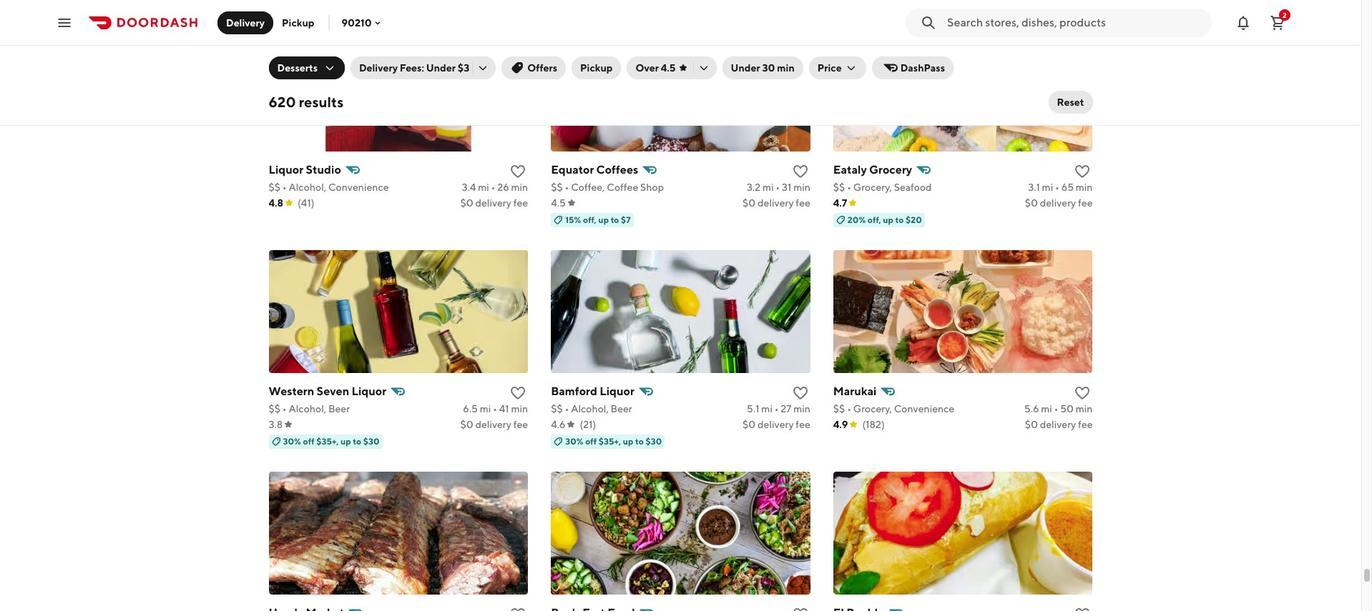Task type: describe. For each thing, give the bounding box(es) containing it.
$​0 for liquor
[[743, 419, 756, 431]]

620
[[269, 94, 296, 110]]

bamford liquor
[[551, 385, 635, 398]]

up left $7
[[599, 214, 609, 225]]

click to add this store to your saved list image for equator coffees
[[792, 163, 809, 180]]

dashpass button
[[872, 57, 954, 79]]

min for western seven liquor
[[511, 403, 528, 415]]

pickup for bottommost pickup button
[[580, 62, 613, 74]]

up left $20
[[883, 214, 894, 225]]

beer for seven
[[328, 403, 350, 415]]

equator
[[551, 163, 594, 177]]

$$ for eataly
[[834, 182, 845, 193]]

• up 4.9
[[847, 403, 852, 415]]

fee for liquor
[[796, 419, 811, 431]]

grocery, for eataly grocery
[[854, 182, 892, 193]]

eataly grocery
[[834, 163, 913, 177]]

$​0 for seven
[[460, 419, 473, 431]]

seafood
[[894, 182, 932, 193]]

coffee
[[607, 182, 639, 193]]

western seven liquor
[[269, 385, 387, 398]]

coffee,
[[571, 182, 605, 193]]

delivery for studio
[[475, 197, 512, 209]]

delivery fees: under $3
[[359, 62, 470, 74]]

delivery for seven
[[475, 419, 512, 431]]

3.1 mi • 65 min
[[1029, 182, 1093, 193]]

5.6 mi • 50 min
[[1025, 403, 1093, 415]]

fees:
[[400, 62, 424, 74]]

0 vertical spatial pickup button
[[273, 11, 323, 34]]

• up 4.6
[[565, 403, 569, 415]]

3.8
[[269, 419, 283, 431]]

off for western
[[303, 436, 315, 447]]

$7
[[621, 214, 631, 225]]

3.4
[[462, 182, 476, 193]]

min for marukai
[[1076, 403, 1093, 415]]

30% off $35+, up to $30 for seven
[[283, 436, 380, 447]]

$$ • grocery, seafood
[[834, 182, 932, 193]]

$​0 delivery fee down '5.6 mi • 50 min'
[[1025, 419, 1093, 431]]

$30 for bamford liquor
[[646, 436, 662, 447]]

15% off, up to $7
[[566, 214, 631, 225]]

65
[[1062, 182, 1074, 193]]

5.1 mi • 27 min
[[747, 403, 811, 415]]

notification bell image
[[1235, 14, 1252, 31]]

min for bamford liquor
[[794, 403, 811, 415]]

offers
[[528, 62, 558, 74]]

over
[[636, 62, 659, 74]]

$​0 for studio
[[460, 197, 473, 209]]

Store search: begin typing to search for stores available on DoorDash text field
[[948, 15, 1204, 30]]

$35+, for seven
[[316, 436, 339, 447]]

$​0 delivery fee for coffees
[[743, 197, 811, 209]]

$20
[[906, 214, 922, 225]]

3 items, open order cart image
[[1270, 14, 1287, 31]]

$$ • grocery, convenience
[[834, 403, 955, 415]]

2 horizontal spatial liquor
[[600, 385, 635, 398]]

min for equator coffees
[[794, 182, 811, 193]]

eataly
[[834, 163, 867, 177]]

alcohol, for western
[[289, 403, 326, 415]]

6.5 mi • 41 min
[[463, 403, 528, 415]]

mi for coffees
[[763, 182, 774, 193]]

delivery for coffees
[[758, 197, 794, 209]]

min for liquor studio
[[511, 182, 528, 193]]

4.6
[[551, 419, 566, 431]]

mi for seven
[[480, 403, 491, 415]]

click to add this store to your saved list image for western seven liquor
[[510, 385, 527, 402]]

over 4.5 button
[[627, 57, 717, 79]]

$$ • alcohol, beer for western
[[269, 403, 350, 415]]

620 results
[[269, 94, 344, 110]]

3.2
[[747, 182, 761, 193]]

under inside button
[[731, 62, 761, 74]]

31
[[782, 182, 792, 193]]

$3
[[458, 62, 470, 74]]

coffees
[[597, 163, 639, 177]]

$30 for western seven liquor
[[363, 436, 380, 447]]

• left 41
[[493, 403, 497, 415]]

27
[[781, 403, 792, 415]]

0 horizontal spatial liquor
[[269, 163, 304, 177]]

15%
[[566, 214, 581, 225]]

grocery, for marukai
[[854, 403, 892, 415]]

• left 27
[[775, 403, 779, 415]]

alcohol, for bamford
[[571, 403, 609, 415]]

3.4 mi • 26 min
[[462, 182, 528, 193]]

grocery
[[870, 163, 913, 177]]

seven
[[317, 385, 349, 398]]

2 button
[[1264, 8, 1293, 37]]

desserts button
[[269, 57, 345, 79]]

1 under from the left
[[426, 62, 456, 74]]



Task type: locate. For each thing, give the bounding box(es) containing it.
0 horizontal spatial $30
[[363, 436, 380, 447]]

$​0 delivery fee for seven
[[460, 419, 528, 431]]

1 30% from the left
[[283, 436, 301, 447]]

pickup button left over
[[572, 57, 622, 79]]

off down "western"
[[303, 436, 315, 447]]

2 30% from the left
[[566, 436, 584, 447]]

fee for grocery
[[1079, 197, 1093, 209]]

0 vertical spatial pickup
[[282, 17, 314, 28]]

liquor studio
[[269, 163, 341, 177]]

$​0 delivery fee down 5.1 mi • 27 min
[[743, 419, 811, 431]]

$​0 down 3.4
[[460, 197, 473, 209]]

41
[[499, 403, 509, 415]]

delivery down '5.6 mi • 50 min'
[[1040, 419, 1077, 431]]

convenience for marukai
[[894, 403, 955, 415]]

liquor right seven at the left
[[352, 385, 387, 398]]

1 horizontal spatial $30
[[646, 436, 662, 447]]

off for bamford
[[586, 436, 597, 447]]

under 30 min
[[731, 62, 795, 74]]

price button
[[809, 57, 866, 79]]

alcohol, down "western"
[[289, 403, 326, 415]]

1 horizontal spatial pickup
[[580, 62, 613, 74]]

mi right 3.2
[[763, 182, 774, 193]]

0 horizontal spatial $35+,
[[316, 436, 339, 447]]

mi right 3.4
[[478, 182, 489, 193]]

fee down '5.6 mi • 50 min'
[[1079, 419, 1093, 431]]

2 $$ • alcohol, beer from the left
[[551, 403, 633, 415]]

over 4.5
[[636, 62, 676, 74]]

1 horizontal spatial $$ • alcohol, beer
[[551, 403, 633, 415]]

delivery
[[226, 17, 265, 28], [359, 62, 398, 74]]

off, for grocery
[[868, 214, 882, 225]]

mi for liquor
[[762, 403, 773, 415]]

2 $35+, from the left
[[599, 436, 621, 447]]

fee down 6.5 mi • 41 min
[[514, 419, 528, 431]]

1 vertical spatial 4.5
[[551, 197, 566, 209]]

delivery down 3.2 mi • 31 min
[[758, 197, 794, 209]]

1 $30 from the left
[[363, 436, 380, 447]]

5.6
[[1025, 403, 1040, 415]]

1 horizontal spatial convenience
[[894, 403, 955, 415]]

$35+,
[[316, 436, 339, 447], [599, 436, 621, 447]]

• left '50'
[[1055, 403, 1059, 415]]

delivery for liquor
[[758, 419, 794, 431]]

mi right 5.6
[[1042, 403, 1053, 415]]

delivery for grocery
[[1040, 197, 1077, 209]]

click to add this store to your saved list image
[[510, 163, 527, 180], [1075, 163, 1092, 180], [1075, 385, 1092, 402], [510, 607, 527, 612], [792, 607, 809, 612], [1075, 607, 1092, 612]]

4.5 right over
[[661, 62, 676, 74]]

beer
[[328, 403, 350, 415], [611, 403, 633, 415]]

20%
[[848, 214, 866, 225]]

marukai
[[834, 385, 877, 398]]

fee down '3.4 mi • 26 min'
[[514, 197, 528, 209]]

0 horizontal spatial off,
[[583, 214, 597, 225]]

under
[[426, 62, 456, 74], [731, 62, 761, 74]]

0 horizontal spatial 30%
[[283, 436, 301, 447]]

up down seven at the left
[[341, 436, 351, 447]]

bamford
[[551, 385, 598, 398]]

alcohol, up (21)
[[571, 403, 609, 415]]

2 off, from the left
[[868, 214, 882, 225]]

mi for studio
[[478, 182, 489, 193]]

30% off $35+, up to $30 for liquor
[[566, 436, 662, 447]]

$$ for bamford
[[551, 403, 563, 415]]

0 horizontal spatial 30% off $35+, up to $30
[[283, 436, 380, 447]]

1 vertical spatial grocery,
[[854, 403, 892, 415]]

delivery
[[475, 197, 512, 209], [758, 197, 794, 209], [1040, 197, 1077, 209], [475, 419, 512, 431], [758, 419, 794, 431], [1040, 419, 1077, 431]]

30% down "western"
[[283, 436, 301, 447]]

to
[[611, 214, 619, 225], [896, 214, 904, 225], [353, 436, 362, 447], [636, 436, 644, 447]]

min inside button
[[777, 62, 795, 74]]

click to add this store to your saved list image up 6.5 mi • 41 min
[[510, 385, 527, 402]]

dashpass
[[901, 62, 945, 74]]

click to add this store to your saved list image for bamford liquor
[[792, 385, 809, 402]]

50
[[1061, 403, 1074, 415]]

$​0 down 5.6
[[1025, 419, 1038, 431]]

click to add this store to your saved list image
[[792, 163, 809, 180], [510, 385, 527, 402], [792, 385, 809, 402]]

min right 26
[[511, 182, 528, 193]]

$$ up 4.9
[[834, 403, 845, 415]]

30% for bamford
[[566, 436, 584, 447]]

$​0 delivery fee down '3.4 mi • 26 min'
[[460, 197, 528, 209]]

min right 27
[[794, 403, 811, 415]]

fee down 3.1 mi • 65 min
[[1079, 197, 1093, 209]]

min right 65
[[1076, 182, 1093, 193]]

$35+, down bamford liquor
[[599, 436, 621, 447]]

off
[[303, 436, 315, 447], [586, 436, 597, 447]]

$$ • alcohol, beer down "western"
[[269, 403, 350, 415]]

mi for grocery
[[1042, 182, 1054, 193]]

convenience for liquor studio
[[328, 182, 389, 193]]

mi right 5.1
[[762, 403, 773, 415]]

0 vertical spatial delivery
[[226, 17, 265, 28]]

western
[[269, 385, 314, 398]]

min right 41
[[511, 403, 528, 415]]

$​0 delivery fee down 6.5 mi • 41 min
[[460, 419, 528, 431]]

• left 31
[[776, 182, 780, 193]]

results
[[299, 94, 344, 110]]

• down the eataly
[[847, 182, 852, 193]]

1 horizontal spatial delivery
[[359, 62, 398, 74]]

off, right 20% at the top of the page
[[868, 214, 882, 225]]

4.5 inside button
[[661, 62, 676, 74]]

shop
[[641, 182, 664, 193]]

1 $35+, from the left
[[316, 436, 339, 447]]

2 beer from the left
[[611, 403, 633, 415]]

$35+, down western seven liquor at the left of the page
[[316, 436, 339, 447]]

4.5 up the 15%
[[551, 197, 566, 209]]

1 horizontal spatial pickup button
[[572, 57, 622, 79]]

fee down 5.1 mi • 27 min
[[796, 419, 811, 431]]

1 horizontal spatial off
[[586, 436, 597, 447]]

0 horizontal spatial off
[[303, 436, 315, 447]]

3.1
[[1029, 182, 1041, 193]]

$​0 delivery fee
[[460, 197, 528, 209], [743, 197, 811, 209], [1025, 197, 1093, 209], [460, 419, 528, 431], [743, 419, 811, 431], [1025, 419, 1093, 431]]

0 horizontal spatial pickup button
[[273, 11, 323, 34]]

equator coffees
[[551, 163, 639, 177]]

1 horizontal spatial off,
[[868, 214, 882, 225]]

(21)
[[580, 419, 596, 431]]

6.5
[[463, 403, 478, 415]]

90210
[[342, 17, 372, 28]]

pickup
[[282, 17, 314, 28], [580, 62, 613, 74]]

beer down seven at the left
[[328, 403, 350, 415]]

4.7
[[834, 197, 848, 209]]

$​0 down 3.1
[[1025, 197, 1038, 209]]

30% for western
[[283, 436, 301, 447]]

$$ for liquor
[[269, 182, 281, 193]]

90210 button
[[342, 17, 383, 28]]

1 horizontal spatial liquor
[[352, 385, 387, 398]]

$$ up 4.7
[[834, 182, 845, 193]]

1 off, from the left
[[583, 214, 597, 225]]

•
[[283, 182, 287, 193], [491, 182, 496, 193], [565, 182, 569, 193], [776, 182, 780, 193], [847, 182, 852, 193], [1056, 182, 1060, 193], [283, 403, 287, 415], [493, 403, 497, 415], [565, 403, 569, 415], [775, 403, 779, 415], [847, 403, 852, 415], [1055, 403, 1059, 415]]

1 horizontal spatial 30% off $35+, up to $30
[[566, 436, 662, 447]]

min
[[777, 62, 795, 74], [511, 182, 528, 193], [794, 182, 811, 193], [1076, 182, 1093, 193], [511, 403, 528, 415], [794, 403, 811, 415], [1076, 403, 1093, 415]]

price
[[818, 62, 842, 74]]

• up 3.8
[[283, 403, 287, 415]]

• up 4.8
[[283, 182, 287, 193]]

pickup button
[[273, 11, 323, 34], [572, 57, 622, 79]]

30%
[[283, 436, 301, 447], [566, 436, 584, 447]]

$$ for western
[[269, 403, 281, 415]]

$$ • alcohol, beer up (21)
[[551, 403, 633, 415]]

off, right the 15%
[[583, 214, 597, 225]]

2
[[1283, 10, 1287, 19]]

2 30% off $35+, up to $30 from the left
[[566, 436, 662, 447]]

0 vertical spatial 4.5
[[661, 62, 676, 74]]

4.5
[[661, 62, 676, 74], [551, 197, 566, 209]]

min for eataly grocery
[[1076, 182, 1093, 193]]

click to add this store to your saved list image up 3.2 mi • 31 min
[[792, 163, 809, 180]]

$​0 delivery fee down 3.1 mi • 65 min
[[1025, 197, 1093, 209]]

fee down 3.2 mi • 31 min
[[796, 197, 811, 209]]

under 30 min button
[[723, 57, 804, 79]]

30% off $35+, up to $30 down seven at the left
[[283, 436, 380, 447]]

beer down bamford liquor
[[611, 403, 633, 415]]

convenience
[[328, 182, 389, 193], [894, 403, 955, 415]]

(41)
[[298, 197, 315, 209]]

under left $3
[[426, 62, 456, 74]]

open menu image
[[56, 14, 73, 31]]

1 vertical spatial pickup button
[[572, 57, 622, 79]]

up
[[599, 214, 609, 225], [883, 214, 894, 225], [341, 436, 351, 447], [623, 436, 634, 447]]

30% off $35+, up to $30 down (21)
[[566, 436, 662, 447]]

desserts
[[277, 62, 318, 74]]

0 vertical spatial convenience
[[328, 182, 389, 193]]

2 under from the left
[[731, 62, 761, 74]]

$​0 delivery fee for studio
[[460, 197, 528, 209]]

$$ up 4.6
[[551, 403, 563, 415]]

studio
[[306, 163, 341, 177]]

1 30% off $35+, up to $30 from the left
[[283, 436, 380, 447]]

min right 31
[[794, 182, 811, 193]]

30% down (21)
[[566, 436, 584, 447]]

delivery down 3.1 mi • 65 min
[[1040, 197, 1077, 209]]

alcohol, up the '(41)'
[[289, 182, 326, 193]]

$​0 delivery fee for liquor
[[743, 419, 811, 431]]

1 horizontal spatial under
[[731, 62, 761, 74]]

$$ • coffee, coffee shop
[[551, 182, 664, 193]]

26
[[498, 182, 509, 193]]

0 horizontal spatial under
[[426, 62, 456, 74]]

reset button
[[1049, 91, 1093, 114]]

1 horizontal spatial beer
[[611, 403, 633, 415]]

off down (21)
[[586, 436, 597, 447]]

1 horizontal spatial $35+,
[[599, 436, 621, 447]]

$$ for equator
[[551, 182, 563, 193]]

20% off, up to $20
[[848, 214, 922, 225]]

$$ down equator
[[551, 182, 563, 193]]

up down bamford liquor
[[623, 436, 634, 447]]

grocery,
[[854, 182, 892, 193], [854, 403, 892, 415]]

$30
[[363, 436, 380, 447], [646, 436, 662, 447]]

click to add this store to your saved list image up 5.1 mi • 27 min
[[792, 385, 809, 402]]

fee for studio
[[514, 197, 528, 209]]

1 vertical spatial convenience
[[894, 403, 955, 415]]

liquor up 4.8
[[269, 163, 304, 177]]

alcohol,
[[289, 182, 326, 193], [289, 403, 326, 415], [571, 403, 609, 415]]

grocery, down eataly grocery
[[854, 182, 892, 193]]

fee for coffees
[[796, 197, 811, 209]]

3.2 mi • 31 min
[[747, 182, 811, 193]]

30
[[763, 62, 775, 74]]

0 horizontal spatial pickup
[[282, 17, 314, 28]]

30% off $35+, up to $30
[[283, 436, 380, 447], [566, 436, 662, 447]]

0 horizontal spatial beer
[[328, 403, 350, 415]]

• down equator
[[565, 182, 569, 193]]

pickup left over
[[580, 62, 613, 74]]

delivery button
[[218, 11, 273, 34]]

delivery inside delivery button
[[226, 17, 265, 28]]

delivery down 5.1 mi • 27 min
[[758, 419, 794, 431]]

• left 65
[[1056, 182, 1060, 193]]

liquor right bamford
[[600, 385, 635, 398]]

delivery down 6.5 mi • 41 min
[[475, 419, 512, 431]]

0 horizontal spatial $$ • alcohol, beer
[[269, 403, 350, 415]]

4.9
[[834, 419, 848, 431]]

offers button
[[502, 57, 566, 79]]

2 grocery, from the top
[[854, 403, 892, 415]]

$​0 for grocery
[[1025, 197, 1038, 209]]

$​0
[[460, 197, 473, 209], [743, 197, 756, 209], [1025, 197, 1038, 209], [460, 419, 473, 431], [743, 419, 756, 431], [1025, 419, 1038, 431]]

pickup for topmost pickup button
[[282, 17, 314, 28]]

2 $30 from the left
[[646, 436, 662, 447]]

$​0 down 6.5
[[460, 419, 473, 431]]

$$ • alcohol, beer for bamford
[[551, 403, 633, 415]]

fee for seven
[[514, 419, 528, 431]]

$​0 delivery fee for grocery
[[1025, 197, 1093, 209]]

under left 30
[[731, 62, 761, 74]]

1 horizontal spatial 4.5
[[661, 62, 676, 74]]

$​0 down 5.1
[[743, 419, 756, 431]]

min right 30
[[777, 62, 795, 74]]

$​0 down 3.2
[[743, 197, 756, 209]]

mi right 3.1
[[1042, 182, 1054, 193]]

delivery down '3.4 mi • 26 min'
[[475, 197, 512, 209]]

min right '50'
[[1076, 403, 1093, 415]]

• left 26
[[491, 182, 496, 193]]

0 horizontal spatial convenience
[[328, 182, 389, 193]]

2 off from the left
[[586, 436, 597, 447]]

1 grocery, from the top
[[854, 182, 892, 193]]

4.8
[[269, 197, 283, 209]]

0 horizontal spatial delivery
[[226, 17, 265, 28]]

$​0 for coffees
[[743, 197, 756, 209]]

0 horizontal spatial 4.5
[[551, 197, 566, 209]]

$$ • alcohol, beer
[[269, 403, 350, 415], [551, 403, 633, 415]]

1 off from the left
[[303, 436, 315, 447]]

mi right 6.5
[[480, 403, 491, 415]]

0 vertical spatial grocery,
[[854, 182, 892, 193]]

beer for liquor
[[611, 403, 633, 415]]

$$
[[269, 182, 281, 193], [551, 182, 563, 193], [834, 182, 845, 193], [269, 403, 281, 415], [551, 403, 563, 415], [834, 403, 845, 415]]

alcohol, for liquor
[[289, 182, 326, 193]]

fee
[[514, 197, 528, 209], [796, 197, 811, 209], [1079, 197, 1093, 209], [514, 419, 528, 431], [796, 419, 811, 431], [1079, 419, 1093, 431]]

pickup button up desserts
[[273, 11, 323, 34]]

1 $$ • alcohol, beer from the left
[[269, 403, 350, 415]]

delivery for delivery
[[226, 17, 265, 28]]

pickup up desserts
[[282, 17, 314, 28]]

delivery for delivery fees: under $3
[[359, 62, 398, 74]]

$​0 delivery fee down 3.2 mi • 31 min
[[743, 197, 811, 209]]

1 vertical spatial delivery
[[359, 62, 398, 74]]

1 beer from the left
[[328, 403, 350, 415]]

1 vertical spatial pickup
[[580, 62, 613, 74]]

mi
[[478, 182, 489, 193], [763, 182, 774, 193], [1042, 182, 1054, 193], [480, 403, 491, 415], [762, 403, 773, 415], [1042, 403, 1053, 415]]

grocery, up (182)
[[854, 403, 892, 415]]

$$ up 3.8
[[269, 403, 281, 415]]

$$ up 4.8
[[269, 182, 281, 193]]

1 horizontal spatial 30%
[[566, 436, 584, 447]]

off, for coffees
[[583, 214, 597, 225]]

$$ • alcohol, convenience
[[269, 182, 389, 193]]

$35+, for liquor
[[599, 436, 621, 447]]

(182)
[[863, 419, 885, 431]]

5.1
[[747, 403, 760, 415]]

reset
[[1057, 97, 1085, 108]]

off,
[[583, 214, 597, 225], [868, 214, 882, 225]]



Task type: vqa. For each thing, say whether or not it's contained in the screenshot.


